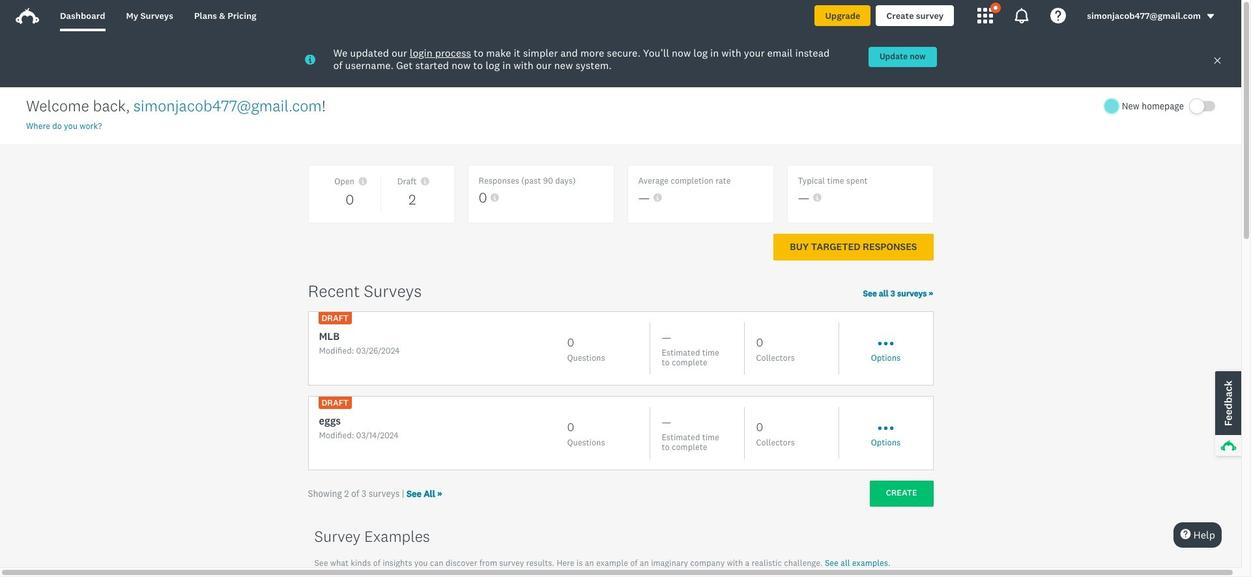 Task type: vqa. For each thing, say whether or not it's contained in the screenshot.
text box
no



Task type: locate. For each thing, give the bounding box(es) containing it.
0 horizontal spatial products icon image
[[978, 8, 994, 23]]

surveymonkey logo image
[[16, 8, 39, 24]]

2 products icon image from the left
[[1015, 8, 1030, 23]]

1 horizontal spatial products icon image
[[1015, 8, 1030, 23]]

products icon image
[[978, 8, 994, 23], [1015, 8, 1030, 23]]

x image
[[1214, 56, 1223, 65]]

dropdown arrow image
[[1207, 12, 1216, 21]]



Task type: describe. For each thing, give the bounding box(es) containing it.
help icon image
[[1051, 8, 1067, 23]]

1 products icon image from the left
[[978, 8, 994, 23]]



